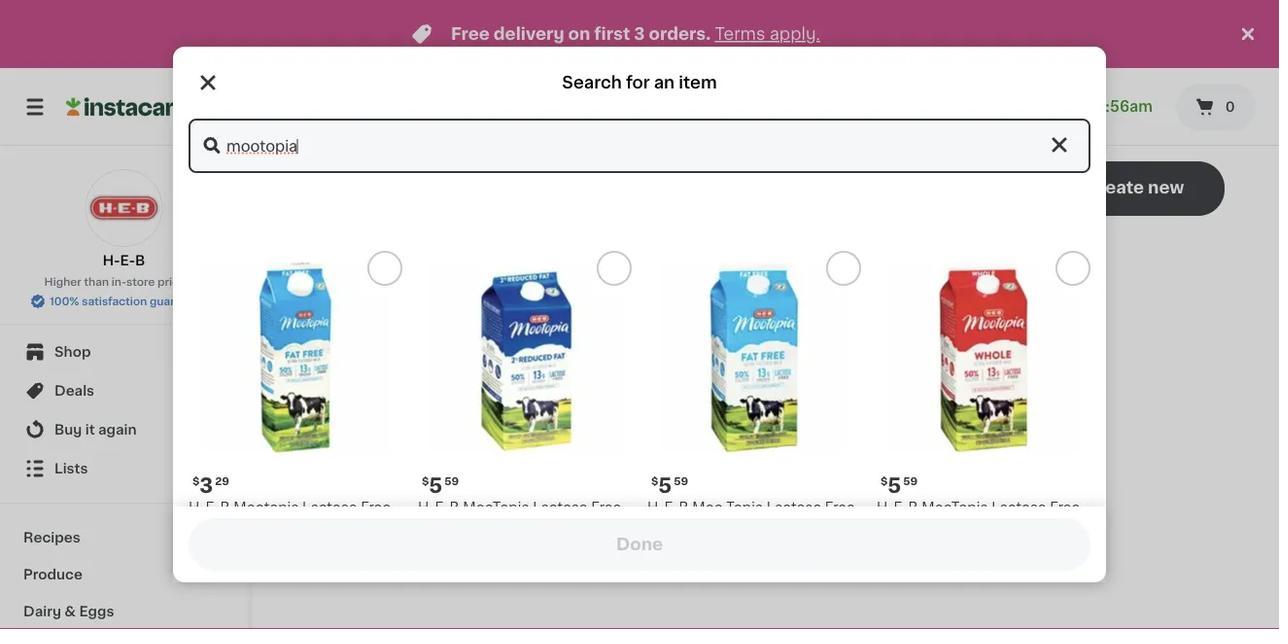 Task type: describe. For each thing, give the bounding box(es) containing it.
delivery
[[494, 26, 565, 42]]

store
[[126, 277, 155, 287]]

100% satisfaction guarantee
[[50, 296, 206, 307]]

78741
[[903, 100, 945, 114]]

an
[[654, 74, 675, 91]]

all stores
[[204, 103, 255, 113]]

milk inside "h-e-b mootopia lactose free 2% reduced fat milk"
[[533, 520, 560, 534]]

none search field search h-e-b...
[[189, 119, 1091, 173]]

2 product group from the left
[[418, 251, 632, 552]]

100%
[[50, 296, 79, 307]]

e- for h-e-b mootopia lactose free fat free milk
[[206, 501, 220, 514]]

first
[[594, 26, 631, 42]]

free inside 'limited time offer' region
[[451, 26, 490, 42]]

fat inside "h-e-b mootopia lactose free 2% reduced fat milk"
[[508, 520, 529, 534]]

lactose for h-e-b mootopia lactose free 2% reduced fat milk
[[533, 501, 588, 514]]

deals link
[[12, 371, 236, 410]]

mootopia
[[234, 501, 299, 514]]

h-e-b link
[[85, 169, 163, 270]]

dairy
[[23, 605, 61, 618]]

you
[[684, 493, 709, 507]]

your
[[307, 175, 375, 202]]

guarantee
[[150, 296, 206, 307]]

$ 5 59 for h-e-b mootopia lactose free 2% reduced fat milk
[[422, 475, 459, 495]]

lists you create will be saved here.
[[648, 493, 885, 507]]

will
[[760, 493, 782, 507]]

eggs
[[79, 605, 114, 618]]

all
[[204, 103, 218, 113]]

free inside h-e-b mootopia lactose free whole milk
[[1050, 501, 1081, 514]]

fat inside h-e-b moo topia lactose free fat free milk
[[648, 520, 669, 534]]

dialog containing 3
[[173, 47, 1107, 629]]

mootopia for reduced
[[463, 501, 530, 514]]

h- for h-e-b
[[103, 254, 120, 267]]

78741 button
[[872, 80, 989, 134]]

produce
[[23, 568, 83, 582]]

29
[[215, 476, 229, 487]]

e- for h-e-b moo topia lactose free fat free milk
[[665, 501, 679, 514]]

0
[[1226, 100, 1236, 114]]

new
[[1149, 179, 1185, 196]]

3 inside 'limited time offer' region
[[634, 26, 645, 42]]

5 for h-e-b mootopia lactose free 2% reduced fat milk
[[429, 475, 443, 495]]

b for h-e-b moo topia lactose free fat free milk
[[679, 501, 689, 514]]

whole
[[877, 520, 920, 534]]

lists
[[382, 175, 444, 202]]

your lists
[[307, 175, 444, 202]]

lists link
[[12, 449, 236, 488]]

h- for h-e-b moo topia lactose free fat free milk
[[648, 501, 665, 514]]

lists for lists you create will be saved here.
[[648, 493, 680, 507]]

recipes link
[[12, 519, 236, 556]]

instacart logo image
[[66, 95, 183, 119]]

shop link
[[12, 333, 236, 371]]

lactose for h-e-b mootopia lactose free whole milk
[[992, 501, 1047, 514]]

here.
[[851, 493, 885, 507]]

by
[[1066, 100, 1086, 114]]

h- for h-e-b mootopia lactose free 2% reduced fat milk
[[418, 501, 435, 514]]

delivery button
[[640, 88, 733, 126]]

again
[[98, 423, 137, 437]]

search
[[562, 74, 622, 91]]

3 product group from the left
[[648, 251, 862, 552]]

create new button
[[1044, 161, 1225, 216]]

recipes
[[23, 531, 80, 545]]

$ for h-e-b moo topia lactose free fat free milk
[[652, 476, 659, 487]]

lists for lists
[[54, 462, 88, 476]]

delivery by 10:56am link
[[969, 95, 1153, 119]]

e- for h-e-b mootopia lactose free 2% reduced fat milk
[[435, 501, 450, 514]]

3 inside product group
[[200, 475, 213, 495]]

higher than in-store prices
[[44, 277, 192, 287]]

lactose for h-e-b mootopia lactose free fat free milk
[[302, 501, 357, 514]]

h-e-b mootopia lactose free whole milk
[[877, 501, 1081, 534]]

dairy & eggs link
[[12, 593, 236, 629]]

b for h-e-b mootopia lactose free whole milk
[[909, 501, 919, 514]]

5 for h-e-b mootopia lactose free whole milk
[[888, 475, 902, 495]]

b for h-e-b mootopia lactose free fat free milk
[[220, 501, 230, 514]]



Task type: locate. For each thing, give the bounding box(es) containing it.
b inside h-e-b mootopia lactose free whole milk
[[909, 501, 919, 514]]

1 59 from the left
[[445, 476, 459, 487]]

$
[[193, 476, 200, 487], [422, 476, 429, 487], [652, 476, 659, 487], [881, 476, 888, 487]]

1 horizontal spatial mootopia
[[922, 501, 989, 514]]

0 button
[[1177, 84, 1256, 130]]

h- up higher than in-store prices
[[103, 254, 120, 267]]

topia
[[727, 501, 763, 514]]

$ inside $ 3 29
[[193, 476, 200, 487]]

stores
[[221, 103, 255, 113]]

service type group
[[640, 88, 849, 126]]

0 horizontal spatial 3
[[200, 475, 213, 495]]

for
[[626, 74, 650, 91]]

$ 5 59 for h-e-b mootopia lactose free whole milk
[[881, 475, 918, 495]]

produce link
[[12, 556, 236, 593]]

saved
[[807, 493, 847, 507]]

5 for h-e-b moo topia lactose free fat free milk
[[659, 475, 672, 495]]

$ 5 59 for h-e-b moo topia lactose free fat free milk
[[652, 475, 689, 495]]

lactose
[[302, 501, 357, 514], [533, 501, 588, 514], [767, 501, 822, 514], [992, 501, 1047, 514]]

b up whole at the right of the page
[[909, 501, 919, 514]]

h-e-b mootopia lactose free fat free milk
[[189, 501, 391, 534]]

None search field
[[278, 80, 615, 134], [189, 119, 1091, 173], [278, 80, 615, 134]]

delivery for delivery
[[657, 100, 716, 114]]

2 horizontal spatial $ 5 59
[[881, 475, 918, 495]]

higher than in-store prices link
[[44, 274, 204, 290]]

2 horizontal spatial fat
[[648, 520, 669, 534]]

delivery inside button
[[657, 100, 716, 114]]

1 horizontal spatial lists
[[648, 493, 680, 507]]

product group
[[189, 251, 403, 552], [418, 251, 632, 552], [648, 251, 862, 552], [877, 251, 1091, 576]]

lactose inside h-e-b mootopia lactose free whole milk
[[992, 501, 1047, 514]]

1 horizontal spatial $ 5 59
[[652, 475, 689, 495]]

buy it again
[[54, 423, 137, 437]]

2%
[[418, 520, 439, 534]]

1 $ 5 59 from the left
[[422, 475, 459, 495]]

3 $ from the left
[[652, 476, 659, 487]]

item
[[679, 74, 717, 91]]

delivery for delivery by 10:56am
[[1000, 100, 1063, 114]]

dialog
[[173, 47, 1107, 629]]

5
[[429, 475, 443, 495], [659, 475, 672, 495], [888, 475, 902, 495]]

59 up you
[[674, 476, 689, 487]]

5 right the here.
[[888, 475, 902, 495]]

e- inside h-e-b mootopia lactose free whole milk
[[894, 501, 909, 514]]

h- down $ 3 29
[[189, 501, 206, 514]]

e- left you
[[665, 501, 679, 514]]

search for an item
[[562, 74, 717, 91]]

mootopia inside h-e-b mootopia lactose free whole milk
[[922, 501, 989, 514]]

1 vertical spatial 3
[[200, 475, 213, 495]]

3 lactose from the left
[[767, 501, 822, 514]]

delivery by 10:56am
[[1000, 100, 1153, 114]]

milk right reduced
[[533, 520, 560, 534]]

e- for h-e-b
[[120, 254, 135, 267]]

lists left you
[[648, 493, 680, 507]]

b inside "link"
[[135, 254, 145, 267]]

milk inside h-e-b mootopia lactose free whole milk
[[924, 520, 951, 534]]

$ 5 59 left create on the bottom of the page
[[652, 475, 689, 495]]

e- for h-e-b mootopia lactose free whole milk
[[894, 501, 909, 514]]

h-e-b mootopia lactose free 2% reduced fat milk
[[418, 501, 622, 534]]

than
[[84, 277, 109, 287]]

59 up whole at the right of the page
[[904, 476, 918, 487]]

1 horizontal spatial fat
[[508, 520, 529, 534]]

100% satisfaction guarantee button
[[30, 290, 218, 309]]

milk inside h-e-b moo topia lactose free fat free milk
[[706, 520, 734, 534]]

0 horizontal spatial mootopia
[[463, 501, 530, 514]]

1 vertical spatial lists
[[648, 493, 680, 507]]

lists down buy
[[54, 462, 88, 476]]

lactose inside h-e-b mootopia lactose free fat free milk
[[302, 501, 357, 514]]

higher
[[44, 277, 81, 287]]

$ for h-e-b mootopia lactose free 2% reduced fat milk
[[422, 476, 429, 487]]

b inside "h-e-b mootopia lactose free 2% reduced fat milk"
[[450, 501, 460, 514]]

none search field inside dialog
[[189, 119, 1091, 173]]

1 $ from the left
[[193, 476, 200, 487]]

b for h-e-b mootopia lactose free 2% reduced fat milk
[[450, 501, 460, 514]]

5 left you
[[659, 475, 672, 495]]

prices
[[158, 277, 192, 287]]

milk down mootopia
[[247, 520, 275, 534]]

all stores link
[[66, 80, 257, 134]]

h-e-b moo topia lactose free fat free milk
[[648, 501, 856, 534]]

limited time offer region
[[0, 0, 1237, 68]]

milk right whole at the right of the page
[[924, 520, 951, 534]]

mootopia right the here.
[[922, 501, 989, 514]]

1 milk from the left
[[247, 520, 275, 534]]

10:56am
[[1089, 100, 1153, 114]]

2 horizontal spatial 5
[[888, 475, 902, 495]]

h- inside "h-e-b mootopia lactose free 2% reduced fat milk"
[[418, 501, 435, 514]]

e- down $ 3 29
[[206, 501, 220, 514]]

$ 5 59 up 2% at the left bottom
[[422, 475, 459, 495]]

free
[[451, 26, 490, 42], [361, 501, 391, 514], [591, 501, 622, 514], [825, 501, 856, 514], [1050, 501, 1081, 514], [214, 520, 244, 534], [673, 520, 703, 534]]

e- inside h-e-b moo topia lactose free fat free milk
[[665, 501, 679, 514]]

b for h-e-b
[[135, 254, 145, 267]]

lists
[[54, 462, 88, 476], [648, 493, 680, 507]]

59 for h-e-b moo topia lactose free fat free milk
[[674, 476, 689, 487]]

3 5 from the left
[[888, 475, 902, 495]]

1 horizontal spatial 3
[[634, 26, 645, 42]]

lactose inside "h-e-b mootopia lactose free 2% reduced fat milk"
[[533, 501, 588, 514]]

2 $ from the left
[[422, 476, 429, 487]]

create new
[[1085, 179, 1185, 196]]

milk
[[247, 520, 275, 534], [533, 520, 560, 534], [706, 520, 734, 534], [924, 520, 951, 534]]

free delivery on first 3 orders. terms apply.
[[451, 26, 821, 42]]

h- inside h-e-b moo topia lactose free fat free milk
[[648, 501, 665, 514]]

$ 5 59
[[422, 475, 459, 495], [652, 475, 689, 495], [881, 475, 918, 495]]

5 up 2% at the left bottom
[[429, 475, 443, 495]]

on
[[568, 26, 591, 42]]

mootopia for milk
[[922, 501, 989, 514]]

3 59 from the left
[[904, 476, 918, 487]]

0 horizontal spatial fat
[[189, 520, 210, 534]]

59
[[445, 476, 459, 487], [674, 476, 689, 487], [904, 476, 918, 487]]

b down 29
[[220, 501, 230, 514]]

mootopia up reduced
[[463, 501, 530, 514]]

2 lactose from the left
[[533, 501, 588, 514]]

1 fat from the left
[[189, 520, 210, 534]]

mootopia
[[463, 501, 530, 514], [922, 501, 989, 514]]

moo
[[693, 501, 723, 514]]

h- left you
[[648, 501, 665, 514]]

4 lactose from the left
[[992, 501, 1047, 514]]

apply.
[[770, 26, 821, 42]]

h- inside h-e-b mootopia lactose free fat free milk
[[189, 501, 206, 514]]

$ for h-e-b mootopia lactose free fat free milk
[[193, 476, 200, 487]]

delivery left the by
[[1000, 100, 1063, 114]]

delivery
[[1000, 100, 1063, 114], [657, 100, 716, 114]]

b left moo
[[679, 501, 689, 514]]

2 fat from the left
[[508, 520, 529, 534]]

1 horizontal spatial delivery
[[1000, 100, 1063, 114]]

create
[[713, 493, 757, 507]]

4 milk from the left
[[924, 520, 951, 534]]

b up store
[[135, 254, 145, 267]]

it
[[85, 423, 95, 437]]

dairy & eggs
[[23, 605, 114, 618]]

3 $ 5 59 from the left
[[881, 475, 918, 495]]

fat
[[189, 520, 210, 534], [508, 520, 529, 534], [648, 520, 669, 534]]

b up reduced
[[450, 501, 460, 514]]

milk inside h-e-b mootopia lactose free fat free milk
[[247, 520, 275, 534]]

h- up whole at the right of the page
[[877, 501, 894, 514]]

buy it again link
[[12, 410, 236, 449]]

1 horizontal spatial 59
[[674, 476, 689, 487]]

e- up whole at the right of the page
[[894, 501, 909, 514]]

milk down moo
[[706, 520, 734, 534]]

4 product group from the left
[[877, 251, 1091, 576]]

b inside h-e-b moo topia lactose free fat free milk
[[679, 501, 689, 514]]

delivery down 'item'
[[657, 100, 716, 114]]

2 milk from the left
[[533, 520, 560, 534]]

0 horizontal spatial lists
[[54, 462, 88, 476]]

e- inside h-e-b mootopia lactose free fat free milk
[[206, 501, 220, 514]]

e-
[[120, 254, 135, 267], [206, 501, 220, 514], [435, 501, 450, 514], [665, 501, 679, 514], [894, 501, 909, 514]]

59 for h-e-b mootopia lactose free 2% reduced fat milk
[[445, 476, 459, 487]]

b
[[135, 254, 145, 267], [220, 501, 230, 514], [450, 501, 460, 514], [679, 501, 689, 514], [909, 501, 919, 514]]

lists inside lists link
[[54, 462, 88, 476]]

e- up 2% at the left bottom
[[435, 501, 450, 514]]

h- for h-e-b mootopia lactose free whole milk
[[877, 501, 894, 514]]

1 horizontal spatial 5
[[659, 475, 672, 495]]

shop
[[54, 345, 91, 359]]

e- up higher than in-store prices link on the left
[[120, 254, 135, 267]]

h- inside "link"
[[103, 254, 120, 267]]

h- inside h-e-b mootopia lactose free whole milk
[[877, 501, 894, 514]]

0 horizontal spatial delivery
[[657, 100, 716, 114]]

free inside "h-e-b mootopia lactose free 2% reduced fat milk"
[[591, 501, 622, 514]]

mootopia inside "h-e-b mootopia lactose free 2% reduced fat milk"
[[463, 501, 530, 514]]

in-
[[112, 277, 126, 287]]

h-
[[103, 254, 120, 267], [189, 501, 206, 514], [418, 501, 435, 514], [648, 501, 665, 514], [877, 501, 894, 514]]

e- inside "h-e-b mootopia lactose free 2% reduced fat milk"
[[435, 501, 450, 514]]

2 $ 5 59 from the left
[[652, 475, 689, 495]]

2 mootopia from the left
[[922, 501, 989, 514]]

deals
[[54, 384, 94, 398]]

0 vertical spatial lists
[[54, 462, 88, 476]]

1 mootopia from the left
[[463, 501, 530, 514]]

h- for h-e-b mootopia lactose free fat free milk
[[189, 501, 206, 514]]

h-e-b logo image
[[85, 169, 163, 247]]

0 horizontal spatial $ 5 59
[[422, 475, 459, 495]]

3 fat from the left
[[648, 520, 669, 534]]

3
[[634, 26, 645, 42], [200, 475, 213, 495]]

$ for h-e-b mootopia lactose free whole milk
[[881, 476, 888, 487]]

2 5 from the left
[[659, 475, 672, 495]]

2 59 from the left
[[674, 476, 689, 487]]

buy
[[54, 423, 82, 437]]

0 horizontal spatial 59
[[445, 476, 459, 487]]

3 right first
[[634, 26, 645, 42]]

&
[[64, 605, 76, 618]]

terms
[[715, 26, 766, 42]]

0 horizontal spatial 5
[[429, 475, 443, 495]]

3 milk from the left
[[706, 520, 734, 534]]

1 product group from the left
[[189, 251, 403, 552]]

orders.
[[649, 26, 711, 42]]

$ 3 29
[[193, 475, 229, 495]]

fat inside h-e-b mootopia lactose free fat free milk
[[189, 520, 210, 534]]

reduced
[[442, 520, 504, 534]]

59 for h-e-b mootopia lactose free whole milk
[[904, 476, 918, 487]]

1 lactose from the left
[[302, 501, 357, 514]]

lactose inside h-e-b moo topia lactose free fat free milk
[[767, 501, 822, 514]]

terms apply. link
[[715, 26, 821, 42]]

4 $ from the left
[[881, 476, 888, 487]]

e- inside the h-e-b "link"
[[120, 254, 135, 267]]

h- up 2% at the left bottom
[[418, 501, 435, 514]]

b inside h-e-b mootopia lactose free fat free milk
[[220, 501, 230, 514]]

create
[[1085, 179, 1145, 196]]

Search H-E-B... field
[[189, 119, 1091, 173]]

59 up reduced
[[445, 476, 459, 487]]

product group containing 3
[[189, 251, 403, 552]]

2 horizontal spatial 59
[[904, 476, 918, 487]]

3 left 29
[[200, 475, 213, 495]]

h-e-b
[[103, 254, 145, 267]]

satisfaction
[[82, 296, 147, 307]]

be
[[785, 493, 803, 507]]

1 5 from the left
[[429, 475, 443, 495]]

$ 5 59 up whole at the right of the page
[[881, 475, 918, 495]]

0 vertical spatial 3
[[634, 26, 645, 42]]



Task type: vqa. For each thing, say whether or not it's contained in the screenshot.


